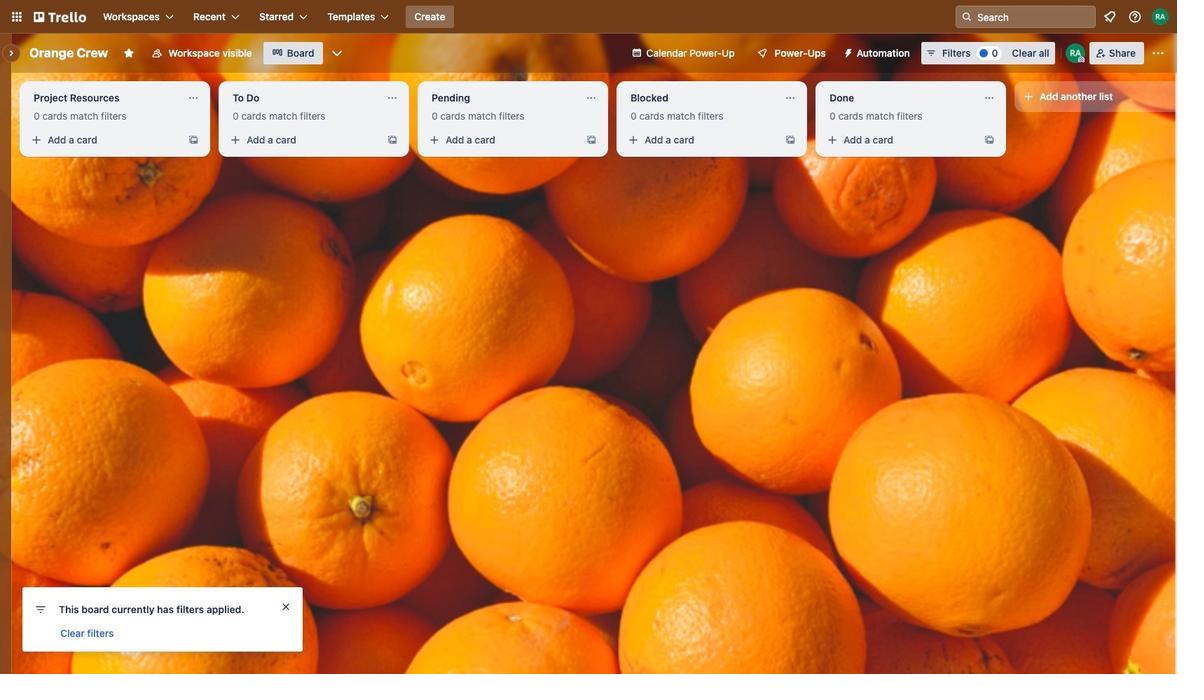 Task type: vqa. For each thing, say whether or not it's contained in the screenshot.
leftmost THE "RUBY ANDERSON (RUBYANDERSON7)" image
yes



Task type: locate. For each thing, give the bounding box(es) containing it.
0 horizontal spatial create from template… image
[[188, 135, 199, 146]]

2 create from template… image from the left
[[785, 135, 796, 146]]

0 horizontal spatial create from template… image
[[387, 135, 398, 146]]

0 notifications image
[[1101, 8, 1118, 25]]

ruby anderson (rubyanderson7) image down 'search' field
[[1066, 43, 1085, 63]]

ruby anderson (rubyanderson7) image right open information menu image
[[1152, 8, 1169, 25]]

create from template… image
[[188, 135, 199, 146], [586, 135, 597, 146]]

dismiss flag image
[[280, 602, 291, 613]]

star or unstar board image
[[124, 48, 135, 59]]

2 create from template… image from the left
[[586, 135, 597, 146]]

Board name text field
[[22, 42, 115, 64]]

None text field
[[25, 87, 182, 109], [224, 87, 381, 109], [821, 87, 978, 109], [25, 87, 182, 109], [224, 87, 381, 109], [821, 87, 978, 109]]

1 horizontal spatial create from template… image
[[586, 135, 597, 146]]

ruby anderson (rubyanderson7) image
[[1152, 8, 1169, 25], [1066, 43, 1085, 63]]

sm image
[[837, 42, 857, 62]]

open information menu image
[[1128, 10, 1142, 24]]

show menu image
[[1151, 46, 1165, 60]]

alert
[[22, 588, 303, 652]]

0 vertical spatial ruby anderson (rubyanderson7) image
[[1152, 8, 1169, 25]]

None text field
[[423, 87, 580, 109], [622, 87, 779, 109], [423, 87, 580, 109], [622, 87, 779, 109]]

this member is an admin of this board. image
[[1078, 57, 1084, 63]]

1 horizontal spatial ruby anderson (rubyanderson7) image
[[1152, 8, 1169, 25]]

0 horizontal spatial ruby anderson (rubyanderson7) image
[[1066, 43, 1085, 63]]

1 horizontal spatial create from template… image
[[785, 135, 796, 146]]

create from template… image
[[387, 135, 398, 146], [785, 135, 796, 146], [984, 135, 995, 146]]

2 horizontal spatial create from template… image
[[984, 135, 995, 146]]

primary element
[[0, 0, 1177, 34]]



Task type: describe. For each thing, give the bounding box(es) containing it.
3 create from template… image from the left
[[984, 135, 995, 146]]

1 create from template… image from the left
[[188, 135, 199, 146]]

search image
[[961, 11, 973, 22]]

Search field
[[973, 7, 1095, 27]]

1 vertical spatial ruby anderson (rubyanderson7) image
[[1066, 43, 1085, 63]]

back to home image
[[34, 6, 86, 28]]

1 create from template… image from the left
[[387, 135, 398, 146]]

customize views image
[[330, 46, 344, 60]]



